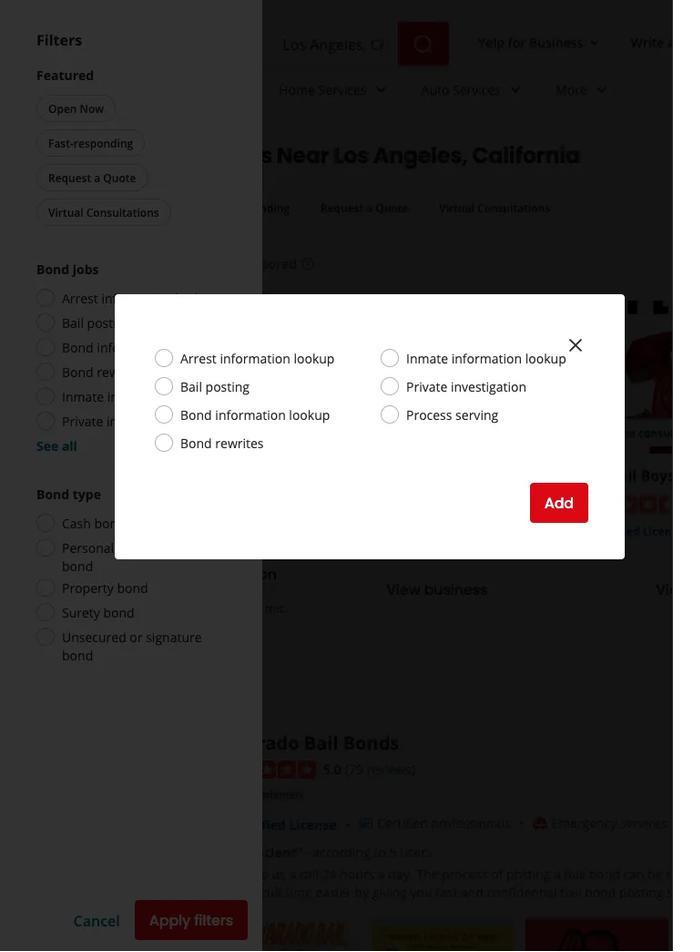 Task type: locate. For each thing, give the bounding box(es) containing it.
offers
[[106, 251, 158, 276]]

request a quote button up all
[[36, 164, 148, 191]]

open now inside "featured" group
[[48, 101, 104, 116]]

24 chevron down v2 image left auto
[[370, 79, 392, 101]]

1 vertical spatial fast-responding button
[[193, 194, 302, 222]]

alvarado up bail bondsmen
[[218, 730, 299, 755]]

bail posting inside add dialog
[[180, 378, 250, 395]]

bond information lookup
[[62, 338, 212, 356], [180, 406, 330, 423]]

business
[[424, 578, 488, 599], [145, 616, 190, 631]]

24 chevron down v2 image inside more link
[[591, 79, 613, 101]]

this
[[265, 601, 284, 616]]

arrest
[[62, 289, 98, 307], [180, 349, 217, 367]]

0 vertical spatial verified license button
[[58, 521, 145, 538]]

2 horizontal spatial virtual
[[439, 200, 475, 215]]

for right yelp
[[508, 33, 526, 51]]

for inside button
[[508, 33, 526, 51]]

deal right $40 on the left of the page
[[141, 424, 166, 440]]

alvarado bail bonds link up 5.0 link
[[218, 730, 399, 755]]

2 deal from the left
[[411, 424, 435, 440]]

virtual inside button
[[134, 563, 181, 584]]

virtual inside "featured" group
[[48, 205, 83, 220]]

0 horizontal spatial 5 star rating image
[[40, 495, 138, 513]]

consultations down california
[[477, 200, 550, 215]]

license up personal recognizance bond
[[104, 523, 145, 538]]

2 vertical spatial bonds
[[343, 730, 399, 755]]

quote down angeles,
[[376, 200, 408, 215]]

1 deal from the left
[[141, 424, 166, 440]]

or
[[130, 628, 143, 645]]

alvarado bail bonds up 5.0 link
[[218, 730, 399, 755]]

private up all
[[62, 412, 103, 430]]

option group containing bond jobs
[[36, 260, 226, 455]]

search image
[[413, 34, 435, 56]]

the
[[579, 465, 606, 485], [417, 865, 439, 882]]

services inside "link"
[[453, 81, 501, 98]]

for right $40 on the left of the page
[[94, 424, 110, 440]]

posting inside the "give us a call 24 hours a day. the process of posting a bail bond can be st
[[507, 865, 551, 882]]

request a quote down los
[[321, 200, 408, 215]]

virtual consultations
[[439, 200, 550, 215], [48, 205, 159, 220]]

-
[[305, 843, 309, 860]]

5 star rating image up cash bond
[[40, 495, 138, 513]]

1 horizontal spatial virtual
[[134, 563, 181, 584]]

posting
[[87, 314, 131, 331], [206, 378, 250, 395], [507, 865, 551, 882]]

investigation right $40 on the left of the page
[[107, 412, 182, 430]]

services right auto
[[453, 81, 501, 98]]

alvarado bail bonds up type
[[40, 465, 185, 485]]

verified license button up personal
[[58, 521, 145, 538]]

2 vertical spatial request
[[58, 563, 117, 584]]

the down "users"
[[417, 865, 439, 882]]

private
[[406, 378, 448, 395], [62, 412, 103, 430]]

0 vertical spatial open now
[[48, 101, 104, 116]]

0 vertical spatial request a quote button
[[36, 164, 148, 191]]

24 chevron down v2 image inside auto services "link"
[[505, 79, 527, 101]]

0 horizontal spatial verified license
[[58, 523, 145, 538]]

1 horizontal spatial bonds
[[204, 140, 272, 171]]

0 vertical spatial bail posting
[[62, 314, 131, 331]]

1 vertical spatial arrest
[[180, 349, 217, 367]]

1 $100 from the left
[[113, 424, 138, 440]]

0 vertical spatial fast-
[[48, 135, 74, 150]]

fast-responding button up all
[[36, 129, 145, 157]]

business inside the "you can request virtual consultation from this business"
[[145, 616, 190, 631]]

1 vertical spatial bond information lookup
[[180, 406, 330, 423]]

1 horizontal spatial can
[[624, 865, 645, 882]]

process
[[442, 865, 488, 882]]

0 horizontal spatial can
[[74, 601, 92, 616]]

add button
[[530, 483, 589, 523]]

deal for $40 for $100 deal
[[141, 424, 166, 440]]

virtual consultations inside "featured" group
[[48, 205, 159, 220]]

fast- up 'you'
[[205, 200, 230, 215]]

0 vertical spatial investigation
[[451, 378, 527, 395]]

0 vertical spatial business
[[424, 578, 488, 599]]

for right "$75"
[[364, 424, 380, 440]]

boys
[[641, 465, 673, 485]]

0 vertical spatial bonds
[[204, 140, 272, 171]]

see
[[36, 437, 59, 454]]

request a virtual consultation button
[[40, 553, 295, 593]]

alvarado bail bonds for bottom alvarado bail bonds link
[[218, 730, 399, 755]]

1 horizontal spatial alvarado bail bonds
[[218, 730, 399, 755]]

quote inside "featured" group
[[103, 170, 136, 185]]

24 chevron down v2 image
[[370, 79, 392, 101], [505, 79, 527, 101], [591, 79, 613, 101]]

1 horizontal spatial fast-
[[205, 200, 230, 215]]

1 vertical spatial the
[[417, 865, 439, 882]]

now inside filters group
[[150, 200, 174, 215]]

virtual up special
[[48, 205, 83, 220]]

1 horizontal spatial fast-responding button
[[193, 194, 302, 222]]

0 vertical spatial fast-responding
[[48, 135, 133, 150]]

1 horizontal spatial inmate information lookup
[[406, 349, 566, 367]]

1 vertical spatial arrest information lookup
[[180, 349, 335, 367]]

the up 4.5 star rating image
[[579, 465, 606, 485]]

0 vertical spatial inmate
[[406, 349, 448, 367]]

open now button down featured
[[36, 95, 116, 122]]

verified up personal
[[58, 523, 101, 538]]

request up all button
[[48, 170, 91, 185]]

bonds up (79 reviews) link
[[343, 730, 399, 755]]

inmate information lookup up "$40 for $100 deal"
[[62, 388, 222, 405]]

open now button down best
[[106, 194, 186, 222]]

private investigation inside add dialog
[[406, 378, 527, 395]]

business right "view"
[[424, 578, 488, 599]]

alvarado bail bonds
[[40, 465, 185, 485], [218, 730, 399, 755]]

virtual consultations inside filters group
[[439, 200, 550, 215]]

virtual down recognizance
[[134, 563, 181, 584]]

$100 right $40 on the left of the page
[[113, 424, 138, 440]]

0 horizontal spatial arrest
[[62, 289, 98, 307]]

services for auto services
[[453, 81, 501, 98]]

bond up request
[[117, 579, 148, 596]]

process
[[406, 406, 452, 423]]

4.5 star rating image
[[579, 495, 673, 513]]

1 vertical spatial 5 star rating image
[[218, 761, 316, 779]]

more
[[556, 81, 587, 98]]

1 horizontal spatial open now
[[118, 200, 174, 215]]

a left bail
[[554, 865, 561, 882]]

fast-responding button
[[36, 129, 145, 157], [193, 194, 302, 222]]

0 vertical spatial private
[[406, 378, 448, 395]]

virtual consultations down the 10
[[48, 205, 159, 220]]

0 horizontal spatial fast-
[[48, 135, 74, 150]]

virtual consultations button down the 10
[[36, 199, 171, 226]]

0 horizontal spatial open now
[[48, 101, 104, 116]]

now inside "featured" group
[[80, 101, 104, 116]]

24 chevron down v2 image down yelp for business
[[505, 79, 527, 101]]

sponsored for sponsored results
[[36, 664, 115, 684]]

1 horizontal spatial 24 chevron down v2 image
[[505, 79, 527, 101]]

unsecured
[[62, 628, 126, 645]]

1 vertical spatial bail posting
[[180, 378, 250, 395]]

open now button inside filters group
[[106, 194, 186, 222]]

services right 'home'
[[318, 81, 367, 98]]

24 chevron down v2 image inside home services "link"
[[370, 79, 392, 101]]

request a quote up all
[[48, 170, 136, 185]]

fast- inside filters group
[[205, 200, 230, 215]]

virtual consultations button
[[428, 194, 562, 222], [36, 199, 171, 226]]

"give
[[238, 865, 268, 882]]

a left best
[[94, 170, 100, 185]]

1 vertical spatial verified license
[[236, 816, 337, 833]]

you can request virtual consultation from this business
[[51, 601, 284, 631]]

verified for the
[[597, 523, 640, 538]]

1 vertical spatial request
[[321, 200, 364, 215]]

1 vertical spatial alvarado bail bonds
[[218, 730, 399, 755]]

filters group
[[36, 194, 566, 223]]

open now inside filters group
[[118, 200, 174, 215]]

arrest information lookup inside add dialog
[[180, 349, 335, 367]]

verified license up "efficient"
[[236, 816, 337, 833]]

inmate up "process"
[[406, 349, 448, 367]]

responding up all
[[74, 135, 133, 150]]

verified down 4.5 star rating image
[[597, 523, 640, 538]]

add dialog
[[0, 0, 673, 951]]

bail posting
[[62, 314, 131, 331], [180, 378, 250, 395]]

services for home services
[[318, 81, 367, 98]]

2 services from the left
[[453, 81, 501, 98]]

rewrites inside add dialog
[[215, 434, 264, 451]]

1 option group from the top
[[36, 260, 226, 455]]

verified license up personal
[[58, 523, 145, 538]]

1 horizontal spatial bond rewrites
[[180, 434, 264, 451]]

1 vertical spatial business
[[145, 616, 190, 631]]

alvarado
[[40, 465, 105, 485], [218, 730, 299, 755]]

3 24 chevron down v2 image from the left
[[591, 79, 613, 101]]

0 horizontal spatial verified
[[58, 523, 101, 538]]

can left be
[[624, 865, 645, 882]]

deal down "process"
[[411, 424, 435, 440]]

0 horizontal spatial request a quote
[[48, 170, 136, 185]]

24 chevron down v2 image for more
[[591, 79, 613, 101]]

24
[[322, 865, 337, 882]]

alvarado up 'bond type'
[[40, 465, 105, 485]]

inmate
[[406, 349, 448, 367], [62, 388, 104, 405]]

1 vertical spatial fast-
[[205, 200, 230, 215]]

virtual
[[439, 200, 475, 215], [48, 205, 83, 220], [134, 563, 181, 584]]

0 horizontal spatial business
[[145, 616, 190, 631]]

business right or
[[145, 616, 190, 631]]

fast-responding up 'you'
[[205, 200, 290, 215]]

inmate information lookup up the serving
[[406, 349, 566, 367]]

1 horizontal spatial arrest
[[180, 349, 217, 367]]

1 vertical spatial fast-responding
[[205, 200, 290, 215]]

0 vertical spatial quote
[[103, 170, 136, 185]]

1 horizontal spatial bail posting
[[180, 378, 250, 395]]

day.
[[388, 865, 413, 882]]

5
[[390, 843, 397, 860]]

0 horizontal spatial open
[[48, 101, 77, 116]]

virtual down angeles,
[[439, 200, 475, 215]]

1 horizontal spatial rewrites
[[215, 434, 264, 451]]

1 horizontal spatial deal
[[411, 424, 435, 440]]

bail inside button
[[221, 787, 242, 802]]

can down property
[[74, 601, 92, 616]]

arrest information lookup
[[62, 289, 216, 307], [180, 349, 335, 367]]

bond down personal
[[62, 557, 93, 574]]

consultations up special offers for you
[[86, 205, 159, 220]]

sponsored for sponsored
[[232, 255, 297, 272]]

type
[[73, 485, 101, 502]]

verified license button up "efficient"
[[236, 816, 337, 833]]

open now down best
[[118, 200, 174, 215]]

0 horizontal spatial license
[[104, 523, 145, 538]]

request a quote
[[48, 170, 136, 185], [321, 200, 408, 215]]

5 star rating image up bail bondsmen
[[218, 761, 316, 779]]

bonds left near
[[204, 140, 272, 171]]

license
[[104, 523, 145, 538], [289, 816, 337, 833]]

now down best
[[150, 200, 174, 215]]

a down los
[[366, 200, 373, 215]]

2 vertical spatial posting
[[507, 865, 551, 882]]

yelp for business
[[478, 33, 583, 51]]

1 horizontal spatial request a quote
[[321, 200, 408, 215]]

bond inside personal recognizance bond
[[62, 557, 93, 574]]

fast- left the 10
[[48, 135, 74, 150]]

fast-responding up all
[[48, 135, 133, 150]]

inmate inside add dialog
[[406, 349, 448, 367]]

1 vertical spatial responding
[[230, 200, 290, 215]]

license up -
[[289, 816, 337, 833]]

quote inside filters group
[[376, 200, 408, 215]]

open down featured
[[48, 101, 77, 116]]

16 filter v2 image
[[52, 202, 67, 216]]

cancel
[[73, 910, 120, 930]]

request
[[94, 601, 134, 616]]

rewrites
[[97, 363, 145, 380], [215, 434, 264, 451]]

$100 for $40
[[113, 424, 138, 440]]

private investigation up all
[[62, 412, 182, 430]]

information
[[101, 289, 172, 307], [97, 338, 167, 356], [220, 349, 290, 367], [452, 349, 522, 367], [107, 388, 178, 405], [215, 406, 286, 423]]

option group
[[36, 260, 226, 455], [36, 485, 226, 664]]

1 horizontal spatial now
[[150, 200, 174, 215]]

open right all
[[118, 200, 147, 215]]

surety bond
[[62, 604, 135, 621]]

more link
[[541, 66, 627, 118]]

0 horizontal spatial deal
[[141, 424, 166, 440]]

bond right bail
[[589, 865, 620, 882]]

verified licens button
[[597, 521, 673, 538]]

services
[[318, 81, 367, 98], [453, 81, 501, 98]]

2 horizontal spatial bonds
[[343, 730, 399, 755]]

$100 down "process"
[[383, 424, 408, 440]]

virtual consultations down california
[[439, 200, 550, 215]]

16 info v2 image
[[301, 257, 315, 271]]

apply filters button
[[135, 900, 248, 940]]

0 vertical spatial fast-responding button
[[36, 129, 145, 157]]

0 horizontal spatial verified license button
[[58, 521, 145, 538]]

1 vertical spatial sponsored
[[36, 664, 115, 684]]

2 option group from the top
[[36, 485, 226, 664]]

now down featured
[[80, 101, 104, 116]]

bail bondsmen link
[[218, 785, 307, 804]]

inmate information lookup
[[406, 349, 566, 367], [62, 388, 222, 405]]

open now for open now button inside filters group
[[118, 200, 174, 215]]

bonds down "$40 for $100 deal"
[[140, 465, 185, 485]]

1 vertical spatial alvarado
[[218, 730, 299, 755]]

request down personal
[[58, 563, 117, 584]]

for for yelp for business
[[508, 33, 526, 51]]

1 vertical spatial inmate information lookup
[[62, 388, 222, 405]]

posting inside add dialog
[[206, 378, 250, 395]]

verified for alvarado
[[58, 523, 101, 538]]

sponsored down unsecured
[[36, 664, 115, 684]]

you
[[190, 251, 224, 276]]

24 chevron down v2 image right more
[[591, 79, 613, 101]]

virtual consultations button down california
[[428, 194, 562, 222]]

0 horizontal spatial $100
[[113, 424, 138, 440]]

process serving
[[406, 406, 499, 423]]

verified
[[58, 523, 101, 538], [597, 523, 640, 538], [236, 816, 286, 833]]

1 horizontal spatial verified license
[[236, 816, 337, 833]]

0 horizontal spatial now
[[80, 101, 104, 116]]

1 horizontal spatial $100
[[383, 424, 408, 440]]

request down los
[[321, 200, 364, 215]]

0 vertical spatial can
[[74, 601, 92, 616]]

bond information lookup inside option group
[[62, 338, 212, 356]]

None search field
[[138, 22, 453, 66]]

0 horizontal spatial private
[[62, 412, 103, 430]]

services inside "link"
[[318, 81, 367, 98]]

0 horizontal spatial services
[[318, 81, 367, 98]]

quote right the 10
[[103, 170, 136, 185]]

request inside button
[[58, 563, 117, 584]]

2 horizontal spatial posting
[[507, 865, 551, 882]]

the bail boys
[[579, 465, 673, 485]]

close image
[[565, 334, 587, 356]]

1 horizontal spatial request a quote button
[[309, 194, 420, 222]]

quote
[[103, 170, 136, 185], [376, 200, 408, 215]]

write a
[[631, 33, 673, 51]]

open inside filters group
[[118, 200, 147, 215]]

1 vertical spatial open now button
[[106, 194, 186, 222]]

cash bond
[[62, 514, 125, 532]]

can inside the "give us a call 24 hours a day. the process of posting a bail bond can be st
[[624, 865, 645, 882]]

0 horizontal spatial sponsored
[[36, 664, 115, 684]]

to
[[374, 843, 386, 860]]

1 vertical spatial request a quote
[[321, 200, 408, 215]]

5 star rating image
[[40, 495, 138, 513], [218, 761, 316, 779]]

1 vertical spatial open now
[[118, 200, 174, 215]]

"efficient"
[[238, 843, 302, 860]]

0 horizontal spatial quote
[[103, 170, 136, 185]]

16 chevron down v2 image
[[587, 35, 602, 50]]

1 services from the left
[[318, 81, 367, 98]]

inmate up $40 on the left of the page
[[62, 388, 104, 405]]

verified up "efficient"
[[236, 816, 286, 833]]

consultation
[[184, 563, 277, 584]]

sponsored results
[[36, 664, 172, 684]]

bond up personal
[[94, 514, 125, 532]]

property bond
[[62, 579, 148, 596]]

0 vertical spatial arrest
[[62, 289, 98, 307]]

0 vertical spatial request
[[48, 170, 91, 185]]

licens
[[643, 523, 673, 538]]

private up "process"
[[406, 378, 448, 395]]

verified license button
[[58, 521, 145, 538], [236, 816, 337, 833]]

sponsored left 16 info v2 icon
[[232, 255, 297, 272]]

alvarado for leftmost alvarado bail bonds link
[[40, 465, 105, 485]]

be
[[648, 865, 663, 882]]

2 horizontal spatial 24 chevron down v2 image
[[591, 79, 613, 101]]

2 24 chevron down v2 image from the left
[[505, 79, 527, 101]]

private investigation inside option group
[[62, 412, 182, 430]]

0 horizontal spatial alvarado bail bonds
[[40, 465, 185, 485]]

1 vertical spatial option group
[[36, 485, 226, 664]]

1 24 chevron down v2 image from the left
[[370, 79, 392, 101]]

fast-responding
[[48, 135, 133, 150], [205, 200, 290, 215]]

verified inside verified licens button
[[597, 523, 640, 538]]

$40
[[73, 424, 92, 440]]

$75
[[342, 424, 361, 440]]

fast-responding button up 'you'
[[193, 194, 302, 222]]

24 chevron down v2 image for auto services
[[505, 79, 527, 101]]

lookup
[[175, 289, 216, 307], [171, 338, 212, 356], [294, 349, 335, 367], [525, 349, 566, 367], [181, 388, 222, 405], [289, 406, 330, 423]]

request a quote button down los
[[309, 194, 420, 222]]

free consul link
[[579, 300, 673, 453]]

investigation up the serving
[[451, 378, 527, 395]]

0 horizontal spatial fast-responding
[[48, 135, 133, 150]]

alvarado bail bonds link up type
[[40, 465, 185, 485]]

filters
[[36, 30, 82, 50]]

0 horizontal spatial consultations
[[86, 205, 159, 220]]

1 vertical spatial verified license button
[[236, 816, 337, 833]]

bonds for bottom alvarado bail bonds link
[[343, 730, 399, 755]]

now
[[80, 101, 104, 116], [150, 200, 174, 215]]

private investigation up the serving
[[406, 378, 527, 395]]

open now down featured
[[48, 101, 104, 116]]

deal for $75 for $100 deal
[[411, 424, 435, 440]]

bond down unsecured
[[62, 646, 93, 664]]

1 horizontal spatial consultations
[[477, 200, 550, 215]]

bond type
[[36, 485, 101, 502]]

0 vertical spatial alvarado bail bonds link
[[40, 465, 185, 485]]

0 horizontal spatial responding
[[74, 135, 133, 150]]

0 horizontal spatial inmate information lookup
[[62, 388, 222, 405]]

(79 reviews)
[[345, 760, 416, 777]]

responding down near
[[230, 200, 290, 215]]

fast-
[[48, 135, 74, 150], [205, 200, 230, 215]]

0 vertical spatial license
[[104, 523, 145, 538]]

0 horizontal spatial inmate
[[62, 388, 104, 405]]

business categories element
[[138, 66, 673, 118]]

arrest inside option group
[[62, 289, 98, 307]]

call
[[299, 865, 319, 882]]

for for $75 for $100 deal
[[364, 424, 380, 440]]

2 $100 from the left
[[383, 424, 408, 440]]



Task type: vqa. For each thing, say whether or not it's contained in the screenshot.
Write
yes



Task type: describe. For each thing, give the bounding box(es) containing it.
all
[[62, 437, 77, 454]]

a right write at the top of page
[[668, 33, 673, 51]]

write a link
[[624, 26, 673, 58]]

jobs
[[73, 260, 99, 277]]

option group containing bond type
[[36, 485, 226, 664]]

0 vertical spatial posting
[[87, 314, 131, 331]]

request inside "featured" group
[[48, 170, 91, 185]]

view
[[386, 578, 421, 599]]

yelp for business button
[[471, 26, 609, 58]]

0 horizontal spatial virtual consultations button
[[36, 199, 171, 226]]

$40 for $100 deal link
[[40, 300, 295, 453]]

open now for open now button in the "featured" group
[[48, 101, 104, 116]]

a inside group
[[94, 170, 100, 185]]

angeles,
[[373, 140, 468, 171]]

request inside filters group
[[321, 200, 364, 215]]

1 horizontal spatial 5 star rating image
[[218, 761, 316, 779]]

inmate information lookup inside option group
[[62, 388, 222, 405]]

auto
[[421, 81, 450, 98]]

request a virtual consultation
[[58, 563, 277, 584]]

st
[[666, 865, 673, 882]]

16 certified professionals v2 image
[[359, 816, 374, 830]]

1 horizontal spatial verified
[[236, 816, 286, 833]]

vie
[[656, 578, 673, 599]]

a left day.
[[378, 865, 385, 882]]

certified
[[377, 814, 428, 831]]

alvarado for bottom alvarado bail bonds link
[[218, 730, 299, 755]]

professionals
[[431, 814, 511, 831]]

bond information lookup inside add dialog
[[180, 406, 330, 423]]

16 verified v2 image
[[40, 523, 55, 537]]

surety
[[62, 604, 100, 621]]

bond inside unsecured or signature bond
[[62, 646, 93, 664]]

bond inside the "give us a call 24 hours a day. the process of posting a bail bond can be st
[[589, 865, 620, 882]]

1 horizontal spatial verified license button
[[236, 816, 337, 833]]

a up request
[[121, 563, 130, 584]]

0 vertical spatial arrest information lookup
[[62, 289, 216, 307]]

$75 for $100 deal link
[[310, 300, 565, 453]]

1 horizontal spatial business
[[424, 578, 488, 599]]

private inside option group
[[62, 412, 103, 430]]

apply
[[149, 910, 191, 931]]

near
[[277, 140, 329, 171]]

0 vertical spatial verified license
[[58, 523, 145, 538]]

serving
[[456, 406, 499, 423]]

open inside "featured" group
[[48, 101, 77, 116]]

bail
[[565, 865, 586, 882]]

$75 for $100 deal
[[342, 424, 435, 440]]

consultations inside filters group
[[477, 200, 550, 215]]

all button
[[40, 194, 99, 223]]

see all button
[[36, 437, 77, 454]]

0 horizontal spatial investigation
[[107, 412, 182, 430]]

now for open now button inside filters group
[[150, 200, 174, 215]]

verified licens
[[597, 523, 673, 538]]

view business
[[386, 578, 488, 599]]

for for $40 for $100 deal
[[94, 424, 110, 440]]

1 vertical spatial alvarado bail bonds link
[[218, 730, 399, 755]]

users
[[400, 843, 432, 860]]

personal
[[62, 539, 114, 556]]

us
[[272, 865, 286, 882]]

fast-responding inside filters group
[[205, 200, 290, 215]]

request a quote inside "featured" group
[[48, 170, 136, 185]]

arrest inside add dialog
[[180, 349, 217, 367]]

featured group
[[33, 66, 226, 230]]

16 verified v2 image
[[579, 523, 594, 537]]

1 vertical spatial inmate
[[62, 388, 104, 405]]

yelp
[[478, 33, 505, 51]]

"efficient" - according to 5 users
[[238, 843, 432, 860]]

fast-responding button inside filters group
[[193, 194, 302, 222]]

fast- inside "featured" group
[[48, 135, 74, 150]]

0 vertical spatial 5 star rating image
[[40, 495, 138, 513]]

emergency services
[[551, 814, 668, 831]]

a right us
[[289, 865, 296, 882]]

rewrites inside option group
[[97, 363, 145, 380]]

0 horizontal spatial alvarado bail bonds link
[[40, 465, 185, 485]]

california
[[472, 140, 580, 171]]

5.0 link
[[323, 758, 341, 778]]

consultations inside "featured" group
[[86, 205, 159, 220]]

cancel button
[[73, 910, 120, 930]]

responding inside "featured" group
[[74, 135, 133, 150]]

reviews)
[[367, 760, 416, 777]]

bond down property bond
[[103, 604, 135, 621]]

bail bondsmen
[[221, 787, 303, 802]]

inmate information lookup inside add dialog
[[406, 349, 566, 367]]

hours
[[340, 865, 375, 882]]

apply filters
[[149, 910, 233, 931]]

certified professionals
[[377, 814, 511, 831]]

a inside filters group
[[366, 200, 373, 215]]

1 vertical spatial license
[[289, 816, 337, 833]]

16 emergency services v2 image
[[533, 816, 548, 830]]

fast-responding button inside "featured" group
[[36, 129, 145, 157]]

top 10 best bail bonds near los angeles, california
[[36, 140, 580, 171]]

signature
[[146, 628, 202, 645]]

open now button inside "featured" group
[[36, 95, 116, 122]]

request a quote inside filters group
[[321, 200, 408, 215]]

the inside the "give us a call 24 hours a day. the process of posting a bail bond can be st
[[417, 865, 439, 882]]

special
[[36, 251, 103, 276]]

quote for bottom request a quote button
[[376, 200, 408, 215]]

fast-responding inside "featured" group
[[48, 135, 133, 150]]

according
[[313, 843, 371, 860]]

for left 'you'
[[162, 251, 186, 276]]

auto services link
[[407, 66, 541, 118]]

results
[[118, 664, 172, 684]]

add
[[545, 493, 574, 513]]

recognizance
[[117, 539, 196, 556]]

quote for the topmost request a quote button
[[103, 170, 136, 185]]

0 vertical spatial the
[[579, 465, 606, 485]]

filters
[[194, 910, 233, 931]]

featured
[[36, 66, 94, 83]]

home
[[279, 81, 315, 98]]

write
[[631, 33, 664, 51]]

services
[[620, 814, 668, 831]]

can inside the "you can request virtual consultation from this business"
[[74, 601, 92, 616]]

24 chevron down v2 image for home services
[[370, 79, 392, 101]]

0 vertical spatial bond rewrites
[[62, 363, 145, 380]]

view business link
[[310, 568, 565, 608]]

cash
[[62, 514, 91, 532]]

$100 for $75
[[383, 424, 408, 440]]

bond jobs
[[36, 260, 99, 277]]

16 deal v2 image
[[55, 425, 69, 440]]

virtual inside filters group
[[439, 200, 475, 215]]

bonds for leftmost alvarado bail bonds link
[[140, 465, 185, 485]]

vie link
[[579, 568, 673, 608]]

unsecured or signature bond
[[62, 628, 202, 664]]

property
[[62, 579, 114, 596]]

responding inside filters group
[[230, 200, 290, 215]]

now for open now button in the "featured" group
[[80, 101, 104, 116]]

alvarado bail bonds for leftmost alvarado bail bonds link
[[40, 465, 185, 485]]

free consul
[[612, 424, 673, 440]]

top
[[36, 140, 77, 171]]

$40 for $100 deal
[[73, 424, 166, 440]]

bond rewrites inside add dialog
[[180, 434, 264, 451]]

auto services
[[421, 81, 501, 98]]

1 vertical spatial request a quote button
[[309, 194, 420, 222]]

consul
[[639, 424, 673, 440]]

virtual
[[137, 601, 169, 616]]

business
[[529, 33, 583, 51]]

bail inside add dialog
[[180, 378, 202, 395]]

bondsmen
[[245, 787, 303, 802]]

private inside add dialog
[[406, 378, 448, 395]]

best
[[107, 140, 155, 171]]

free
[[612, 424, 636, 440]]

consultation
[[171, 601, 235, 616]]

emergency
[[551, 814, 617, 831]]

(79
[[345, 760, 364, 777]]

investigation inside add dialog
[[451, 378, 527, 395]]

1 horizontal spatial virtual consultations button
[[428, 194, 562, 222]]

(79 reviews) link
[[345, 758, 416, 778]]



